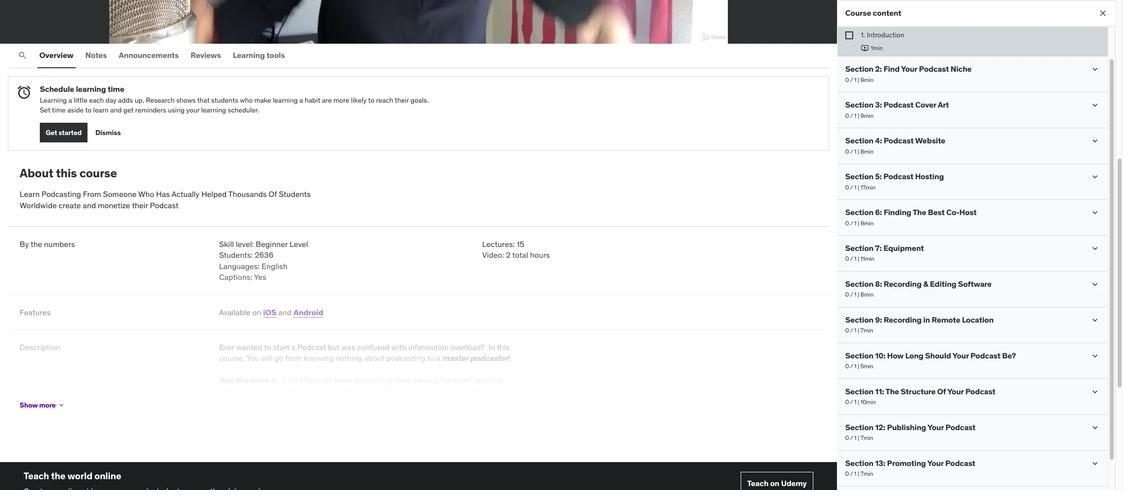 Task type: vqa. For each thing, say whether or not it's contained in the screenshot.
second Recording from the bottom of the Sidebar element in the right of the page
yes



Task type: describe. For each thing, give the bounding box(es) containing it.
learning inside schedule learning time learning a little each day adds up. research shows that students who make learning a habit are more likely to reach their goals. set time aside to learn and get reminders using your learning scheduler.
[[40, 96, 67, 105]]

section 12: publishing your podcast button
[[845, 423, 976, 433]]

your inside section 10: how long should your podcast be? 0 / 1 | 5min
[[953, 351, 969, 361]]

see
[[219, 376, 233, 386]]

the inside ,  a lot of people learn podcasting from various "random" sources with contradicting information which leads to people creating a podcast that usually doesn't take them to the next level... & usually, they end up crafting something that no one wants to listen to.
[[293, 398, 304, 408]]

podcasting inside ever wanted to start a podcast but was confused with information overload?  in this course, you will go from knowing nothing about podcasting to a
[[386, 354, 426, 364]]

will inside ever wanted to start a podcast but was confused with information overload?  in this course, you will go from knowing nothing about podcasting to a
[[261, 354, 273, 364]]

teach for teach the world online
[[24, 471, 49, 482]]

/ inside section 13: promoting your podcast 0 / 1 | 7min
[[850, 471, 853, 478]]

podcast inside ever wanted to start a podcast but was confused with information overload?  in this course, you will go from knowing nothing about podcasting to a
[[298, 343, 326, 352]]

section for section 9: recording in remote location
[[845, 315, 874, 325]]

9min inside section 6: finding the best co-host 0 / 1 | 9min
[[861, 220, 874, 227]]

section for section 4: podcast website
[[845, 136, 874, 146]]

leads
[[349, 387, 368, 397]]

section 2: find your podcast niche 0 / 1 | 9min
[[845, 64, 972, 83]]

section 2: find your podcast niche button
[[845, 64, 972, 74]]

recording for 8:
[[884, 279, 922, 289]]

section 7: equipment 0 / 1 | 11min
[[845, 244, 924, 263]]

section 8: recording & editing software 0 / 1 | 8min
[[845, 279, 992, 299]]

niche
[[951, 64, 972, 74]]

master podcaster !
[[442, 354, 510, 364]]

total
[[512, 250, 528, 260]]

long
[[906, 351, 924, 361]]

& inside section 8: recording & editing software 0 / 1 | 8min
[[923, 279, 928, 289]]

| inside section 2: find your podcast niche 0 / 1 | 9min
[[858, 76, 859, 83]]

sources
[[475, 376, 503, 386]]

to up usually, at the bottom of the page
[[370, 387, 377, 397]]

hosting
[[915, 172, 944, 182]]

7min for 13:
[[861, 471, 873, 478]]

their inside learn podcasting from someone who has actually helped thousands of students worldwide create and monetize their podcast
[[132, 200, 148, 210]]

from inside ever wanted to start a podcast but was confused with information overload?  in this course, you will go from knowing nothing about podcasting to a
[[285, 354, 302, 364]]

up.
[[135, 96, 144, 105]]

0 inside section 6: finding the best co-host 0 / 1 | 9min
[[845, 220, 849, 227]]

section 8: recording & editing software button
[[845, 279, 992, 289]]

promoting
[[887, 459, 926, 469]]

find
[[884, 64, 900, 74]]

your inside section 11: the structure of your podcast 0 / 1 | 10min
[[948, 387, 964, 397]]

small image for section 6: finding the best co-host
[[1091, 208, 1100, 218]]

| inside the "section 5: podcast hosting 0 / 1 | 17min"
[[858, 184, 859, 191]]

small image for section 8: recording & editing software
[[1091, 280, 1100, 290]]

get started
[[46, 128, 82, 137]]

which
[[327, 387, 347, 397]]

section for section 2: find your podcast niche
[[845, 64, 874, 74]]

podcast inside "section 12: publishing your podcast 0 / 1 | 7min"
[[946, 423, 976, 433]]

7min inside section 9: recording in remote location 0 / 1 | 7min
[[861, 327, 873, 335]]

next
[[306, 398, 322, 408]]

0 inside "section 12: publishing your podcast 0 / 1 | 7min"
[[845, 435, 849, 442]]

close course content sidebar image
[[1098, 8, 1108, 18]]

get
[[123, 106, 134, 114]]

1 inside section 11: the structure of your podcast 0 / 1 | 10min
[[854, 399, 857, 406]]

section 13: promoting your podcast button
[[845, 459, 976, 469]]

0 inside section 13: promoting your podcast 0 / 1 | 7min
[[845, 471, 849, 478]]

information inside ever wanted to start a podcast but was confused with information overload?  in this course, you will go from knowing nothing about podcasting to a
[[409, 343, 449, 352]]

section 5: podcast hosting button
[[845, 172, 944, 182]]

level:
[[236, 239, 254, 249]]

podcast inside section 2: find your podcast niche 0 / 1 | 9min
[[919, 64, 949, 74]]

day
[[106, 96, 116, 105]]

0 inside section 8: recording & editing software 0 / 1 | 8min
[[845, 291, 849, 299]]

a left master
[[436, 354, 441, 364]]

a left the little
[[68, 96, 72, 105]]

podcaster
[[470, 354, 508, 364]]

goals.
[[411, 96, 429, 105]]

to.
[[297, 409, 306, 419]]

section for section 6: finding the best co-host
[[845, 208, 874, 217]]

2 vertical spatial and
[[279, 308, 292, 317]]

thousands
[[228, 189, 267, 199]]

their inside schedule learning time learning a little each day adds up. research shows that students who make learning a habit are more likely to reach their goals. set time aside to learn and get reminders using your learning scheduler.
[[395, 96, 409, 105]]

confused
[[357, 343, 390, 352]]

1 inside section 9: recording in remote location 0 / 1 | 7min
[[854, 327, 857, 335]]

take
[[247, 398, 262, 408]]

a left lot
[[283, 376, 287, 386]]

/ inside section 11: the structure of your podcast 0 / 1 | 10min
[[850, 399, 853, 406]]

6:
[[875, 208, 882, 217]]

course
[[845, 8, 871, 18]]

who
[[138, 189, 154, 199]]

teach the world online
[[24, 471, 121, 482]]

reminders
[[135, 106, 166, 114]]

0 inside section 10: how long should your podcast be? 0 / 1 | 5min
[[845, 363, 849, 370]]

finding
[[884, 208, 912, 217]]

this for about this course
[[56, 166, 77, 181]]

the for see the issue is
[[235, 376, 248, 386]]

/ inside section 10: how long should your podcast be? 0 / 1 | 5min
[[850, 363, 853, 370]]

9min inside section 3: podcast cover art 0 / 1 | 9min
[[861, 112, 874, 119]]

small image for section 5: podcast hosting
[[1091, 172, 1100, 182]]

sidebar element
[[837, 0, 1116, 491]]

teach on udemy
[[747, 479, 807, 489]]

to down them in the bottom left of the page
[[268, 409, 275, 419]]

knowing
[[304, 354, 334, 364]]

set
[[40, 106, 50, 114]]

section 7: equipment button
[[845, 244, 924, 253]]

15
[[517, 239, 524, 249]]

small image for section 7: equipment
[[1091, 244, 1100, 254]]

small image for section 9: recording in remote location
[[1091, 316, 1100, 326]]

0 inside section 3: podcast cover art 0 / 1 | 9min
[[845, 112, 849, 119]]

section for section 7: equipment
[[845, 244, 874, 253]]

2 horizontal spatial that
[[494, 398, 508, 408]]

in inside ever wanted to start a podcast but was confused with information overload?  in this course, you will go from knowing nothing about podcasting to a
[[489, 343, 495, 352]]

teach for teach on udemy
[[747, 479, 769, 489]]

1min
[[871, 44, 883, 51]]

learning inside button
[[233, 50, 265, 60]]

small image for section 2: find your podcast niche
[[1091, 65, 1100, 74]]

art
[[938, 100, 949, 110]]

10min
[[861, 399, 876, 406]]

create
[[59, 200, 81, 210]]

small image for section 11: the structure of your podcast
[[1091, 388, 1100, 397]]

0 horizontal spatial in
[[219, 464, 226, 474]]

section for section 10: how long should your podcast be?
[[845, 351, 874, 361]]

contradicting
[[236, 387, 283, 397]]

about
[[364, 354, 384, 364]]

section 11: the structure of your podcast 0 / 1 | 10min
[[845, 387, 996, 406]]

| inside section 9: recording in remote location 0 / 1 | 7min
[[858, 327, 859, 335]]

go
[[275, 354, 284, 364]]

4:
[[875, 136, 882, 146]]

wants
[[245, 409, 266, 419]]

world
[[67, 471, 92, 482]]

in
[[923, 315, 930, 325]]

1 vertical spatial you
[[271, 464, 284, 474]]

android link
[[294, 308, 324, 317]]

to down the little
[[85, 106, 92, 114]]

website
[[915, 136, 946, 146]]

your
[[186, 106, 200, 114]]

software
[[958, 279, 992, 289]]

/ inside section 7: equipment 0 / 1 | 11min
[[850, 255, 853, 263]]

section 11: the structure of your podcast button
[[845, 387, 996, 397]]

17min
[[861, 184, 876, 191]]

up
[[415, 398, 424, 408]]

overview button
[[37, 44, 75, 67]]

actually
[[172, 189, 200, 199]]

/ inside video player region
[[105, 28, 109, 37]]

1 inside section 10: how long should your podcast be? 0 / 1 | 5min
[[854, 363, 857, 370]]

learn for in this course,  you will learn podcasting from
[[300, 464, 317, 474]]

section 9: recording in remote location 0 / 1 | 7min
[[845, 315, 994, 335]]

9min inside section 2: find your podcast niche 0 / 1 | 9min
[[861, 76, 874, 83]]

section 12: publishing your podcast 0 / 1 | 7min
[[845, 423, 976, 442]]

skill level: beginner level students: 2636 languages: english captions: yes
[[219, 239, 308, 282]]

each
[[89, 96, 104, 105]]

/ inside section 9: recording in remote location 0 / 1 | 7min
[[850, 327, 853, 335]]

/ inside section 6: finding the best co-host 0 / 1 | 9min
[[850, 220, 853, 227]]

section for section 3: podcast cover art
[[845, 100, 874, 110]]

tools
[[267, 50, 285, 60]]

editing
[[930, 279, 957, 289]]

research
[[146, 96, 175, 105]]

has
[[156, 189, 170, 199]]

7:
[[875, 244, 882, 253]]

and inside learn podcasting from someone who has actually helped thousands of students worldwide create and monetize their podcast
[[83, 200, 96, 210]]

your for publishing
[[928, 423, 944, 433]]

lot
[[289, 376, 298, 386]]

0 vertical spatial learning
[[76, 84, 106, 94]]

| inside "section 12: publishing your podcast 0 / 1 | 7min"
[[858, 435, 859, 442]]

section 13: promoting your podcast 0 / 1 | 7min
[[845, 459, 976, 478]]

section for section 11: the structure of your podcast
[[845, 387, 874, 397]]

podcasting inside ,  a lot of people learn podcasting from various "random" sources with contradicting information which leads to people creating a podcast that usually doesn't take them to the next level... & usually, they end up crafting something that no one wants to listen to.
[[354, 376, 393, 386]]

1 inside section 3: podcast cover art 0 / 1 | 9min
[[854, 112, 857, 119]]

| inside section 6: finding the best co-host 0 / 1 | 9min
[[858, 220, 859, 227]]

on for available
[[252, 308, 261, 317]]

habit
[[305, 96, 320, 105]]

8min inside section 8: recording & editing software 0 / 1 | 8min
[[861, 291, 874, 299]]

podcast inside the "section 5: podcast hosting 0 / 1 | 17min"
[[884, 172, 914, 182]]

someone
[[103, 189, 137, 199]]

from for podcasting
[[361, 464, 377, 474]]

1 horizontal spatial podcasting
[[319, 464, 359, 474]]

podcast inside section 11: the structure of your podcast 0 / 1 | 10min
[[966, 387, 996, 397]]

podcast inside learn podcasting from someone who has actually helped thousands of students worldwide create and monetize their podcast
[[150, 200, 179, 210]]

search image
[[18, 51, 28, 60]]

publishing
[[887, 423, 926, 433]]

and inside schedule learning time learning a little each day adds up. research shows that students who make learning a habit are more likely to reach their goals. set time aside to learn and get reminders using your learning scheduler.
[[110, 106, 122, 114]]

should
[[925, 351, 951, 361]]

1 inside section 6: finding the best co-host 0 / 1 | 9min
[[854, 220, 857, 227]]

0 inside section 9: recording in remote location 0 / 1 | 7min
[[845, 327, 849, 335]]

video player region
[[0, 0, 838, 44]]

structure
[[901, 387, 936, 397]]

0 inside section 7: equipment 0 / 1 | 11min
[[845, 255, 849, 263]]

add note image
[[131, 27, 143, 38]]



Task type: locate. For each thing, give the bounding box(es) containing it.
7 | from the top
[[858, 291, 859, 299]]

1 7min from the top
[[861, 327, 873, 335]]

learning right "make"
[[273, 96, 298, 105]]

small image for section 4: podcast website
[[1091, 136, 1100, 146]]

1 vertical spatial 7min
[[861, 435, 873, 442]]

5 | from the top
[[858, 220, 859, 227]]

section left 13:
[[845, 459, 874, 469]]

0 vertical spatial on
[[252, 308, 261, 317]]

podcasting up leads
[[354, 376, 393, 386]]

0 inside the "section 5: podcast hosting 0 / 1 | 17min"
[[845, 184, 849, 191]]

& left editing
[[923, 279, 928, 289]]

section 3: podcast cover art button
[[845, 100, 949, 110]]

section left 12:
[[845, 423, 874, 433]]

of
[[300, 376, 307, 386]]

recording for 9:
[[884, 315, 922, 325]]

section inside section 3: podcast cover art 0 / 1 | 9min
[[845, 100, 874, 110]]

your for find
[[901, 64, 918, 74]]

1 horizontal spatial people
[[379, 387, 403, 397]]

learning down "schedule"
[[40, 96, 67, 105]]

1 inside section 4: podcast website 0 / 1 | 8min
[[854, 148, 857, 155]]

scheduler.
[[228, 106, 259, 114]]

their right reach
[[395, 96, 409, 105]]

podcast inside section 10: how long should your podcast be? 0 / 1 | 5min
[[971, 351, 1001, 361]]

0 vertical spatial the
[[913, 208, 927, 217]]

section up 5min
[[845, 351, 874, 361]]

xsmall image inside sidebar element
[[845, 31, 853, 39]]

co-
[[947, 208, 960, 217]]

0 vertical spatial you
[[246, 354, 259, 364]]

/ inside section 2: find your podcast niche 0 / 1 | 9min
[[850, 76, 853, 83]]

1 vertical spatial people
[[379, 387, 403, 397]]

of left the students
[[269, 189, 277, 199]]

1 horizontal spatial this
[[227, 464, 240, 474]]

13:
[[875, 459, 886, 469]]

1 vertical spatial information
[[285, 387, 325, 397]]

2 0 from the top
[[845, 112, 849, 119]]

teach on udemy link
[[741, 472, 813, 491]]

7 section from the top
[[845, 279, 874, 289]]

a up crafting
[[436, 387, 440, 397]]

0 horizontal spatial their
[[132, 200, 148, 210]]

reach
[[376, 96, 393, 105]]

teach
[[24, 471, 49, 482], [747, 479, 769, 489]]

more right are
[[334, 96, 349, 105]]

0 horizontal spatial this
[[56, 166, 77, 181]]

this
[[56, 166, 77, 181], [497, 343, 510, 352], [227, 464, 240, 474]]

podcasting
[[42, 189, 81, 199], [319, 464, 359, 474]]

features
[[20, 308, 51, 317]]

2 small image from the top
[[1091, 100, 1100, 110]]

0 horizontal spatial teach
[[24, 471, 49, 482]]

3 section from the top
[[845, 136, 874, 146]]

recording left in
[[884, 315, 922, 325]]

aside
[[67, 106, 84, 114]]

of right structure
[[938, 387, 946, 397]]

0 inside section 2: find your podcast niche 0 / 1 | 9min
[[845, 76, 849, 83]]

1 vertical spatial on
[[770, 479, 780, 489]]

7 1 from the top
[[854, 291, 857, 299]]

1 vertical spatial 8min
[[861, 291, 874, 299]]

online
[[94, 471, 121, 482]]

7min for 12:
[[861, 435, 873, 442]]

8:
[[875, 279, 882, 289]]

learning up each
[[76, 84, 106, 94]]

0 horizontal spatial with
[[219, 387, 234, 397]]

4 1 from the top
[[854, 184, 857, 191]]

1 vertical spatial learn
[[334, 376, 352, 386]]

to up various on the left of the page
[[427, 354, 434, 364]]

7min up 5min
[[861, 327, 873, 335]]

2 recording from the top
[[884, 315, 922, 325]]

1 vertical spatial will
[[286, 464, 298, 474]]

a left habit
[[300, 96, 303, 105]]

1 0 from the top
[[845, 76, 849, 83]]

9min down stop introduction image
[[861, 76, 874, 83]]

1 inside section 8: recording & editing software 0 / 1 | 8min
[[854, 291, 857, 299]]

section up 10min
[[845, 387, 874, 397]]

,  a lot of people learn podcasting from various "random" sources with contradicting information which leads to people creating a podcast that usually doesn't take them to the next level... & usually, they end up crafting something that no one wants to listen to.
[[219, 376, 512, 419]]

0 vertical spatial people
[[308, 376, 333, 386]]

1 horizontal spatial learning
[[201, 106, 226, 114]]

they
[[383, 398, 398, 408]]

0 horizontal spatial podcasting
[[42, 189, 81, 199]]

1 inside the "section 5: podcast hosting 0 / 1 | 17min"
[[854, 184, 857, 191]]

section inside section 4: podcast website 0 / 1 | 8min
[[845, 136, 874, 146]]

0 vertical spatial learning
[[233, 50, 265, 60]]

the up to. at the bottom of the page
[[293, 398, 304, 408]]

your inside "section 12: publishing your podcast 0 / 1 | 7min"
[[928, 423, 944, 433]]

0 horizontal spatial from
[[285, 354, 302, 364]]

3 | from the top
[[858, 148, 859, 155]]

announcements button
[[117, 44, 181, 67]]

/ inside section 4: podcast website 0 / 1 | 8min
[[850, 148, 853, 155]]

to left start
[[264, 343, 271, 352]]

from inside ,  a lot of people learn podcasting from various "random" sources with contradicting information which leads to people creating a podcast that usually doesn't take them to the next level... & usually, they end up crafting something that no one wants to listen to.
[[395, 376, 411, 386]]

overview
[[39, 50, 74, 60]]

1 horizontal spatial will
[[286, 464, 298, 474]]

10 0 from the top
[[845, 399, 849, 406]]

6 small image from the top
[[1091, 388, 1100, 397]]

9min down "section 3: podcast cover art" dropdown button
[[861, 112, 874, 119]]

0 horizontal spatial and
[[83, 200, 96, 210]]

information down of
[[285, 387, 325, 397]]

!
[[508, 354, 510, 364]]

2 horizontal spatial and
[[279, 308, 292, 317]]

0 vertical spatial time
[[108, 84, 124, 94]]

0 vertical spatial xsmall image
[[845, 31, 853, 39]]

1 horizontal spatial you
[[271, 464, 284, 474]]

5 section from the top
[[845, 208, 874, 217]]

section inside section 6: finding the best co-host 0 / 1 | 9min
[[845, 208, 874, 217]]

section inside section 13: promoting your podcast 0 / 1 | 7min
[[845, 459, 874, 469]]

section 5: podcast hosting 0 / 1 | 17min
[[845, 172, 944, 191]]

0 horizontal spatial that
[[197, 96, 210, 105]]

1 vertical spatial recording
[[884, 315, 922, 325]]

1 horizontal spatial time
[[108, 84, 124, 94]]

1 horizontal spatial xsmall image
[[845, 31, 853, 39]]

1 vertical spatial in
[[219, 464, 226, 474]]

learn for ,  a lot of people learn podcasting from various "random" sources with contradicting information which leads to people creating a podcast that usually doesn't take them to the next level... & usually, they end up crafting something that no one wants to listen to.
[[334, 376, 352, 386]]

their down who
[[132, 200, 148, 210]]

9 0 from the top
[[845, 363, 849, 370]]

0 horizontal spatial on
[[252, 308, 261, 317]]

issue
[[249, 376, 269, 386]]

podcast inside section 4: podcast website 0 / 1 | 8min
[[884, 136, 914, 146]]

the left 'best'
[[913, 208, 927, 217]]

1 9min from the top
[[861, 76, 874, 83]]

course,
[[219, 354, 245, 364]]

learning left tools
[[233, 50, 265, 60]]

0 inside section 11: the structure of your podcast 0 / 1 | 10min
[[845, 399, 849, 406]]

recording
[[884, 279, 922, 289], [884, 315, 922, 325]]

1 vertical spatial time
[[52, 106, 66, 114]]

their
[[395, 96, 409, 105], [132, 200, 148, 210]]

usually
[[488, 387, 512, 397]]

11:
[[875, 387, 884, 397]]

8 | from the top
[[858, 327, 859, 335]]

section up 17min
[[845, 172, 874, 182]]

11 | from the top
[[858, 435, 859, 442]]

2636
[[255, 250, 274, 260]]

1 horizontal spatial more
[[334, 96, 349, 105]]

a
[[68, 96, 72, 105], [300, 96, 303, 105], [291, 343, 296, 352], [436, 354, 441, 364], [283, 376, 287, 386], [436, 387, 440, 397]]

1 horizontal spatial &
[[923, 279, 928, 289]]

0 vertical spatial more
[[334, 96, 349, 105]]

2 7min from the top
[[861, 435, 873, 442]]

of inside learn podcasting from someone who has actually helped thousands of students worldwide create and monetize their podcast
[[269, 189, 277, 199]]

2
[[506, 250, 511, 260]]

section for section 5: podcast hosting
[[845, 172, 874, 182]]

your right should
[[953, 351, 969, 361]]

time right set
[[52, 106, 66, 114]]

12 section from the top
[[845, 459, 874, 469]]

and down from
[[83, 200, 96, 210]]

/ inside section 8: recording & editing software 0 / 1 | 8min
[[850, 291, 853, 299]]

0 vertical spatial 7min
[[861, 327, 873, 335]]

0 vertical spatial this
[[56, 166, 77, 181]]

1 inside "section 12: publishing your podcast 0 / 1 | 7min"
[[854, 435, 857, 442]]

0 horizontal spatial learning
[[76, 84, 106, 94]]

podcast inside section 13: promoting your podcast 0 / 1 | 7min
[[946, 459, 976, 469]]

small image
[[1091, 65, 1100, 74], [1091, 100, 1100, 110], [1091, 136, 1100, 146], [1091, 208, 1100, 218], [1091, 280, 1100, 290], [1091, 388, 1100, 397]]

4 small image from the top
[[1091, 208, 1100, 218]]

1 inside section 2: find your podcast niche 0 / 1 | 9min
[[854, 76, 857, 83]]

small image for section 13: promoting your podcast
[[1091, 459, 1100, 469]]

1 vertical spatial from
[[395, 376, 411, 386]]

1 horizontal spatial in
[[489, 343, 495, 352]]

7min inside "section 12: publishing your podcast 0 / 1 | 7min"
[[861, 435, 873, 442]]

2 horizontal spatial this
[[497, 343, 510, 352]]

show
[[20, 401, 38, 410]]

2:
[[875, 64, 882, 74]]

1 small image from the top
[[1091, 65, 1100, 74]]

podcast inside section 3: podcast cover art 0 / 1 | 9min
[[884, 100, 914, 110]]

2 horizontal spatial learning
[[273, 96, 298, 105]]

this for in this course,  you will learn podcasting from
[[227, 464, 240, 474]]

the left world
[[51, 471, 65, 482]]

adds
[[118, 96, 133, 105]]

progress bar slider
[[6, 12, 831, 24]]

| inside section 10: how long should your podcast be? 0 / 1 | 5min
[[858, 363, 859, 370]]

to right likely
[[368, 96, 375, 105]]

section for section 13: promoting your podcast
[[845, 459, 874, 469]]

| inside section 8: recording & editing software 0 / 1 | 8min
[[858, 291, 859, 299]]

section for section 12: publishing your podcast
[[845, 423, 874, 433]]

students
[[211, 96, 238, 105]]

1 vertical spatial learning
[[273, 96, 298, 105]]

2 horizontal spatial from
[[395, 376, 411, 386]]

xsmall image right show more
[[58, 402, 66, 410]]

that up "something"
[[472, 387, 486, 397]]

stop introduction image
[[861, 44, 869, 52]]

0 vertical spatial 9min
[[861, 76, 874, 83]]

podcasting up various on the left of the page
[[386, 354, 426, 364]]

0 horizontal spatial learning
[[40, 96, 67, 105]]

make
[[254, 96, 271, 105]]

mute image
[[722, 27, 733, 38]]

are
[[322, 96, 332, 105]]

0 horizontal spatial you
[[246, 354, 259, 364]]

1 vertical spatial with
[[219, 387, 234, 397]]

with down see
[[219, 387, 234, 397]]

2 9min from the top
[[861, 112, 874, 119]]

people
[[308, 376, 333, 386], [379, 387, 403, 397]]

4 0 from the top
[[845, 184, 849, 191]]

xsmall image left 1.
[[845, 31, 853, 39]]

show more button
[[20, 396, 66, 415]]

learn inside ,  a lot of people learn podcasting from various "random" sources with contradicting information which leads to people creating a podcast that usually doesn't take them to the next level... & usually, they end up crafting something that no one wants to listen to.
[[334, 376, 352, 386]]

3 7min from the top
[[861, 471, 873, 478]]

1 recording from the top
[[884, 279, 922, 289]]

get
[[46, 128, 57, 137]]

and down the 'day'
[[110, 106, 122, 114]]

8 section from the top
[[845, 315, 874, 325]]

2 vertical spatial learning
[[201, 106, 226, 114]]

and right the ios link
[[279, 308, 292, 317]]

section inside section 9: recording in remote location 0 / 1 | 7min
[[845, 315, 874, 325]]

0 vertical spatial their
[[395, 96, 409, 105]]

small image for section 10: how long should your podcast be?
[[1091, 352, 1100, 362]]

section 9: recording in remote location button
[[845, 315, 994, 325]]

2 vertical spatial 7min
[[861, 471, 873, 478]]

8min inside section 4: podcast website 0 / 1 | 8min
[[861, 148, 874, 155]]

1 vertical spatial xsmall image
[[58, 402, 66, 410]]

course
[[79, 166, 117, 181]]

4 section from the top
[[845, 172, 874, 182]]

learn podcasting from someone who has actually helped thousands of students worldwide create and monetize their podcast
[[20, 189, 311, 210]]

with inside ,  a lot of people learn podcasting from various "random" sources with contradicting information which leads to people creating a podcast that usually doesn't take them to the next level... & usually, they end up crafting something that no one wants to listen to.
[[219, 387, 234, 397]]

0 vertical spatial podcasting
[[386, 354, 426, 364]]

section inside section 10: how long should your podcast be? 0 / 1 | 5min
[[845, 351, 874, 361]]

11 0 from the top
[[845, 435, 849, 442]]

small image for section 12: publishing your podcast
[[1091, 423, 1100, 433]]

on for teach
[[770, 479, 780, 489]]

2 vertical spatial from
[[361, 464, 377, 474]]

8min down section 4: podcast website dropdown button
[[861, 148, 874, 155]]

section inside section 2: find your podcast niche 0 / 1 | 9min
[[845, 64, 874, 74]]

0
[[845, 76, 849, 83], [845, 112, 849, 119], [845, 148, 849, 155], [845, 184, 849, 191], [845, 220, 849, 227], [845, 255, 849, 263], [845, 291, 849, 299], [845, 327, 849, 335], [845, 363, 849, 370], [845, 399, 849, 406], [845, 435, 849, 442], [845, 471, 849, 478]]

section up 11min at the bottom
[[845, 244, 874, 253]]

that inside schedule learning time learning a little each day adds up. research shows that students who make learning a habit are more likely to reach their goals. set time aside to learn and get reminders using your learning scheduler.
[[197, 96, 210, 105]]

2 vertical spatial learn
[[300, 464, 317, 474]]

a right start
[[291, 343, 296, 352]]

that up your
[[197, 96, 210, 105]]

is
[[271, 376, 277, 386]]

2 horizontal spatial learn
[[334, 376, 352, 386]]

0 vertical spatial from
[[285, 354, 302, 364]]

9 | from the top
[[858, 363, 859, 370]]

8 0 from the top
[[845, 327, 849, 335]]

worldwide
[[20, 200, 57, 210]]

0 inside section 4: podcast website 0 / 1 | 8min
[[845, 148, 849, 155]]

small image for section 3: podcast cover art
[[1091, 100, 1100, 110]]

1 inside section 13: promoting your podcast 0 / 1 | 7min
[[854, 471, 857, 478]]

information up master
[[409, 343, 449, 352]]

the for teach the world online
[[51, 471, 65, 482]]

1 horizontal spatial teach
[[747, 479, 769, 489]]

about
[[20, 166, 53, 181]]

7 0 from the top
[[845, 291, 849, 299]]

your right structure
[[948, 387, 964, 397]]

that
[[197, 96, 210, 105], [472, 387, 486, 397], [494, 398, 508, 408]]

about this course
[[20, 166, 117, 181]]

be?
[[1002, 351, 1016, 361]]

4 small image from the top
[[1091, 352, 1100, 362]]

9 1 from the top
[[854, 363, 857, 370]]

section left the 8: on the bottom right of page
[[845, 279, 874, 289]]

with inside ever wanted to start a podcast but was confused with information overload?  in this course, you will go from knowing nothing about podcasting to a
[[392, 343, 407, 352]]

1 vertical spatial &
[[347, 398, 352, 408]]

1 vertical spatial 9min
[[861, 112, 874, 119]]

lectures:
[[482, 239, 515, 249]]

6 section from the top
[[845, 244, 874, 253]]

xsmall image
[[845, 31, 853, 39], [58, 402, 66, 410]]

| inside section 4: podcast website 0 / 1 | 8min
[[858, 148, 859, 155]]

section left 3:
[[845, 100, 874, 110]]

section 3: podcast cover art 0 / 1 | 9min
[[845, 100, 949, 119]]

the right see
[[235, 376, 248, 386]]

section inside section 11: the structure of your podcast 0 / 1 | 10min
[[845, 387, 874, 397]]

section left 4:
[[845, 136, 874, 146]]

section 6: finding the best co-host button
[[845, 208, 977, 218]]

was
[[342, 343, 355, 352]]

1 vertical spatial that
[[472, 387, 486, 397]]

2 | from the top
[[858, 112, 859, 119]]

7min down 10min
[[861, 435, 873, 442]]

5:
[[875, 172, 882, 182]]

6 0 from the top
[[845, 255, 849, 263]]

that down usually
[[494, 398, 508, 408]]

1 vertical spatial more
[[39, 401, 56, 410]]

| inside section 7: equipment 0 / 1 | 11min
[[858, 255, 859, 263]]

the
[[913, 208, 927, 217], [886, 387, 899, 397]]

6 1 from the top
[[854, 255, 857, 263]]

6 | from the top
[[858, 255, 859, 263]]

section inside the "section 5: podcast hosting 0 / 1 | 17min"
[[845, 172, 874, 182]]

section left the 6: at the top right
[[845, 208, 874, 217]]

1 small image from the top
[[1091, 172, 1100, 182]]

creating
[[405, 387, 434, 397]]

various
[[413, 376, 439, 386]]

section left the 2:
[[845, 64, 874, 74]]

& inside ,  a lot of people learn podcasting from various "random" sources with contradicting information which leads to people creating a podcast that usually doesn't take them to the next level... & usually, they end up crafting something that no one wants to listen to.
[[347, 398, 352, 408]]

0 vertical spatial and
[[110, 106, 122, 114]]

1 8min from the top
[[861, 148, 874, 155]]

from
[[285, 354, 302, 364], [395, 376, 411, 386], [361, 464, 377, 474]]

1 vertical spatial podcasting
[[319, 464, 359, 474]]

1 horizontal spatial of
[[938, 387, 946, 397]]

doesn't
[[219, 398, 245, 408]]

0 vertical spatial that
[[197, 96, 210, 105]]

1. introduction
[[861, 30, 905, 39]]

in this course,  you will learn podcasting from
[[219, 464, 379, 474]]

3 small image from the top
[[1091, 316, 1100, 326]]

numbers
[[44, 239, 75, 249]]

3 1 from the top
[[854, 148, 857, 155]]

you inside ever wanted to start a podcast but was confused with information overload?  in this course, you will go from knowing nothing about podcasting to a
[[246, 354, 259, 364]]

your right publishing
[[928, 423, 944, 433]]

0 vertical spatial 8min
[[861, 148, 874, 155]]

2 8min from the top
[[861, 291, 874, 299]]

12 1 from the top
[[854, 471, 857, 478]]

learning down students at the left top
[[201, 106, 226, 114]]

on left "ios"
[[252, 308, 261, 317]]

the inside section 6: finding the best co-host 0 / 1 | 9min
[[913, 208, 927, 217]]

people up "they"
[[379, 387, 403, 397]]

teach left world
[[24, 471, 49, 482]]

2 small image from the top
[[1091, 244, 1100, 254]]

/ inside "section 12: publishing your podcast 0 / 1 | 7min"
[[850, 435, 853, 442]]

location
[[962, 315, 994, 325]]

1 vertical spatial the
[[886, 387, 899, 397]]

small image
[[1091, 172, 1100, 182], [1091, 244, 1100, 254], [1091, 316, 1100, 326], [1091, 352, 1100, 362], [1091, 423, 1100, 433], [1091, 459, 1100, 469]]

12 | from the top
[[858, 471, 859, 478]]

1 vertical spatial of
[[938, 387, 946, 397]]

| inside section 3: podcast cover art 0 / 1 | 9min
[[858, 112, 859, 119]]

1 vertical spatial their
[[132, 200, 148, 210]]

1.
[[861, 30, 866, 39]]

recording inside section 8: recording & editing software 0 / 1 | 8min
[[884, 279, 922, 289]]

1 vertical spatial learning
[[40, 96, 67, 105]]

with right confused
[[392, 343, 407, 352]]

8 1 from the top
[[854, 327, 857, 335]]

schedule learning time learning a little each day adds up. research shows that students who make learning a habit are more likely to reach their goals. set time aside to learn and get reminders using your learning scheduler.
[[40, 84, 429, 114]]

| inside section 11: the structure of your podcast 0 / 1 | 10min
[[858, 399, 859, 406]]

0 horizontal spatial time
[[52, 106, 66, 114]]

the right by
[[31, 239, 42, 249]]

| inside section 13: promoting your podcast 0 / 1 | 7min
[[858, 471, 859, 478]]

podcasting inside learn podcasting from someone who has actually helped thousands of students worldwide create and monetize their podcast
[[42, 189, 81, 199]]

11 1 from the top
[[854, 435, 857, 442]]

0 vertical spatial learn
[[93, 106, 109, 114]]

time up the 'day'
[[108, 84, 124, 94]]

the right "11:"
[[886, 387, 899, 397]]

from for podcasting
[[395, 376, 411, 386]]

content
[[873, 8, 902, 18]]

3 9min from the top
[[861, 220, 874, 227]]

7min down section 13: promoting your podcast dropdown button
[[861, 471, 873, 478]]

0 vertical spatial in
[[489, 343, 495, 352]]

description
[[20, 343, 60, 352]]

the
[[31, 239, 42, 249], [235, 376, 248, 386], [293, 398, 304, 408], [51, 471, 65, 482]]

shows
[[176, 96, 196, 105]]

8min down 11min at the bottom
[[861, 291, 874, 299]]

learn inside schedule learning time learning a little each day adds up. research shows that students who make learning a habit are more likely to reach their goals. set time aside to learn and get reminders using your learning scheduler.
[[93, 106, 109, 114]]

section for section 8: recording & editing software
[[845, 279, 874, 289]]

section inside section 7: equipment 0 / 1 | 11min
[[845, 244, 874, 253]]

host
[[960, 208, 977, 217]]

0 vertical spatial of
[[269, 189, 277, 199]]

0 horizontal spatial learn
[[93, 106, 109, 114]]

1 horizontal spatial that
[[472, 387, 486, 397]]

information inside ,  a lot of people learn podcasting from various "random" sources with contradicting information which leads to people creating a podcast that usually doesn't take them to the next level... & usually, they end up crafting something that no one wants to listen to.
[[285, 387, 325, 397]]

your right 'find' on the top of the page
[[901, 64, 918, 74]]

5 1 from the top
[[854, 220, 857, 227]]

available on ios and android
[[219, 308, 324, 317]]

0 horizontal spatial will
[[261, 354, 273, 364]]

/ inside the "section 5: podcast hosting 0 / 1 | 17min"
[[850, 184, 853, 191]]

5 0 from the top
[[845, 220, 849, 227]]

more inside button
[[39, 401, 56, 410]]

1 horizontal spatial information
[[409, 343, 449, 352]]

of inside section 11: the structure of your podcast 0 / 1 | 10min
[[938, 387, 946, 397]]

0 horizontal spatial &
[[347, 398, 352, 408]]

10 | from the top
[[858, 399, 859, 406]]

7min inside section 13: promoting your podcast 0 / 1 | 7min
[[861, 471, 873, 478]]

12 0 from the top
[[845, 471, 849, 478]]

available
[[219, 308, 251, 317]]

2 1 from the top
[[854, 112, 857, 119]]

12:
[[875, 423, 886, 433]]

section left 9:
[[845, 315, 874, 325]]

ever wanted to start a podcast but was confused with information overload?  in this course, you will go from knowing nothing about podcasting to a
[[219, 343, 510, 364]]

section inside "section 12: publishing your podcast 0 / 1 | 7min"
[[845, 423, 874, 433]]

this inside ever wanted to start a podcast but was confused with information overload?  in this course, you will go from knowing nothing about podcasting to a
[[497, 343, 510, 352]]

/ inside section 3: podcast cover art 0 / 1 | 9min
[[850, 112, 853, 119]]

1 vertical spatial this
[[497, 343, 510, 352]]

& down leads
[[347, 398, 352, 408]]

1 horizontal spatial their
[[395, 96, 409, 105]]

5 small image from the top
[[1091, 423, 1100, 433]]

introduction
[[867, 30, 905, 39]]

people right of
[[308, 376, 333, 386]]

0 horizontal spatial more
[[39, 401, 56, 410]]

your for promoting
[[928, 459, 944, 469]]

more inside schedule learning time learning a little each day adds up. research shows that students who make learning a habit are more likely to reach their goals. set time aside to learn and get reminders using your learning scheduler.
[[334, 96, 349, 105]]

0 vertical spatial with
[[392, 343, 407, 352]]

1 1 from the top
[[854, 76, 857, 83]]

1 vertical spatial podcasting
[[354, 376, 393, 386]]

the for by the numbers
[[31, 239, 42, 249]]

on left 'udemy'
[[770, 479, 780, 489]]

0 vertical spatial information
[[409, 343, 449, 352]]

9 section from the top
[[845, 351, 874, 361]]

1 section from the top
[[845, 64, 874, 74]]

3 small image from the top
[[1091, 136, 1100, 146]]

9min up section 7: equipment dropdown button
[[861, 220, 874, 227]]

section 4: podcast website button
[[845, 136, 946, 146]]

equipment
[[884, 244, 924, 253]]

0 horizontal spatial xsmall image
[[58, 402, 66, 410]]

11 section from the top
[[845, 423, 874, 433]]

5 small image from the top
[[1091, 280, 1100, 290]]

1 horizontal spatial the
[[913, 208, 927, 217]]

1 horizontal spatial from
[[361, 464, 377, 474]]

your inside section 2: find your podcast niche 0 / 1 | 9min
[[901, 64, 918, 74]]

10 section from the top
[[845, 387, 874, 397]]

6 small image from the top
[[1091, 459, 1100, 469]]

your right promoting
[[928, 459, 944, 469]]

10 1 from the top
[[854, 399, 857, 406]]

0 horizontal spatial people
[[308, 376, 333, 386]]

level
[[290, 239, 308, 249]]

&
[[923, 279, 928, 289], [347, 398, 352, 408]]

see the issue is
[[219, 376, 277, 386]]

2 section from the top
[[845, 100, 874, 110]]

the inside section 11: the structure of your podcast 0 / 1 | 10min
[[886, 387, 899, 397]]

1 inside section 7: equipment 0 / 1 | 11min
[[854, 255, 857, 263]]

teach left 'udemy'
[[747, 479, 769, 489]]

xsmall image inside the show more button
[[58, 402, 66, 410]]

1 | from the top
[[858, 76, 859, 83]]

9min
[[861, 76, 874, 83], [861, 112, 874, 119], [861, 220, 874, 227]]

get started button
[[40, 123, 88, 143]]

more right show
[[39, 401, 56, 410]]

1 horizontal spatial learn
[[300, 464, 317, 474]]

recording inside section 9: recording in remote location 0 / 1 | 7min
[[884, 315, 922, 325]]

on
[[252, 308, 261, 317], [770, 479, 780, 489]]

4 | from the top
[[858, 184, 859, 191]]

to up listen
[[284, 398, 291, 408]]

1 horizontal spatial on
[[770, 479, 780, 489]]

3 0 from the top
[[845, 148, 849, 155]]

recording right the 8: on the bottom right of page
[[884, 279, 922, 289]]



